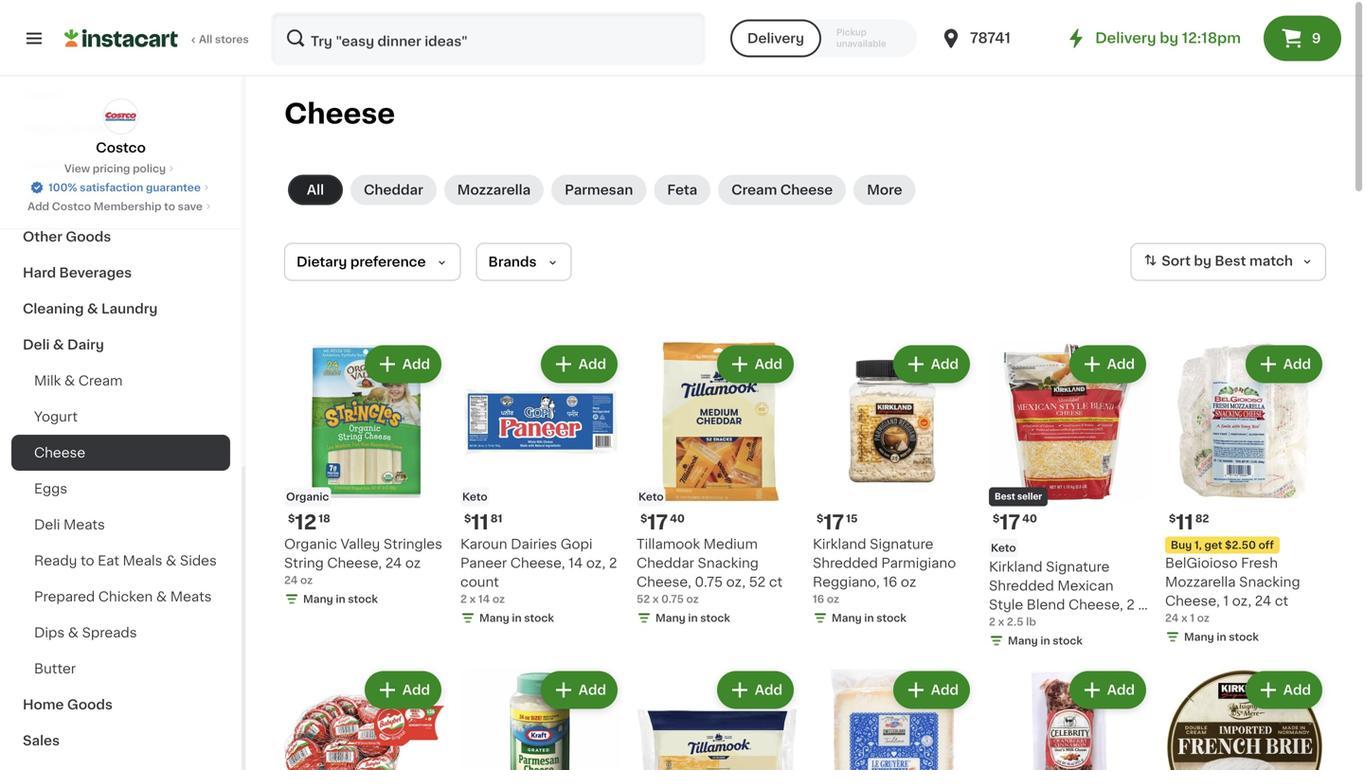 Task type: describe. For each thing, give the bounding box(es) containing it.
laundry
[[101, 302, 158, 315]]

Best match Sort by field
[[1131, 243, 1326, 280]]

buy 1, get $2.50 off
[[1171, 540, 1274, 550]]

costco link
[[96, 99, 146, 157]]

sales
[[23, 734, 60, 748]]

5 $ from the left
[[993, 513, 1000, 523]]

1 vertical spatial meats
[[170, 590, 212, 603]]

oz inside karoun dairies gopi paneer cheese, 14 oz, 2 count 2 x 14 oz
[[493, 594, 505, 604]]

more
[[867, 183, 903, 196]]

1 horizontal spatial to
[[164, 201, 175, 212]]

1 horizontal spatial 1
[[1223, 594, 1229, 607]]

oz down stringles
[[405, 556, 421, 569]]

brands button
[[476, 243, 572, 280]]

sides
[[180, 554, 217, 567]]

best seller
[[995, 492, 1042, 501]]

feta
[[667, 183, 697, 196]]

dietary
[[297, 255, 347, 268]]

view pricing policy
[[64, 163, 166, 174]]

prepared chicken & meats link
[[11, 579, 230, 615]]

$ for organic valley stringles string cheese, 24 oz
[[288, 513, 295, 523]]

24 down fresh
[[1255, 594, 1272, 607]]

ready to eat meals & sides link
[[11, 543, 230, 579]]

view
[[64, 163, 90, 174]]

cream cheese
[[732, 183, 833, 196]]

add button inside product group
[[366, 347, 440, 381]]

parmesan
[[565, 183, 633, 196]]

sales link
[[11, 723, 230, 759]]

2 $ 17 40 from the left
[[993, 512, 1037, 532]]

1 40 from the left
[[670, 513, 685, 523]]

cheese, for 11
[[510, 556, 565, 569]]

18
[[319, 513, 330, 523]]

hard
[[23, 266, 56, 279]]

ready
[[34, 554, 77, 567]]

many in stock for $ 12 18
[[303, 594, 378, 604]]

hard beverages
[[23, 266, 132, 279]]

tillamook
[[637, 537, 700, 550]]

& left sides
[[166, 554, 177, 567]]

preference
[[350, 255, 426, 268]]

11 for $ 11 81
[[471, 512, 489, 532]]

1 horizontal spatial 16
[[883, 575, 898, 588]]

health & personal care
[[23, 158, 182, 171]]

$ 11 82
[[1169, 512, 1209, 532]]

mozzarella link
[[444, 174, 544, 205]]

beverages
[[59, 266, 132, 279]]

signature for parmigiano
[[870, 537, 934, 550]]

milk
[[34, 374, 61, 387]]

wine
[[23, 194, 57, 207]]

organic for organic
[[286, 491, 329, 502]]

lb
[[1026, 616, 1036, 627]]

100%
[[48, 182, 77, 193]]

best for best seller
[[995, 492, 1015, 501]]

guarantee
[[146, 182, 201, 193]]

$ 12 18
[[288, 512, 330, 532]]

100% satisfaction guarantee
[[48, 182, 201, 193]]

kirkland for kirkland signature shredded mexican style blend cheese, 2 x 2.5 lbs
[[989, 560, 1043, 573]]

count
[[460, 575, 499, 588]]

many for $ 17 15
[[832, 612, 862, 623]]

kirkland signature shredded parmigiano reggiano, 16 oz 16 oz
[[813, 537, 956, 604]]

12:18pm
[[1182, 31, 1241, 45]]

liquor
[[23, 86, 66, 99]]

cheese, for 17
[[637, 575, 691, 588]]

paper
[[23, 122, 63, 135]]

& for laundry
[[87, 302, 98, 315]]

stringles
[[384, 537, 442, 550]]

24 down "string"
[[284, 575, 298, 585]]

add inside product group
[[402, 357, 430, 370]]

oz down reggiano,
[[827, 594, 839, 604]]

78741
[[970, 31, 1011, 45]]

yogurt link
[[11, 399, 230, 435]]

karoun
[[460, 537, 507, 550]]

stock for $ 11 81
[[524, 612, 554, 623]]

signature for mexican
[[1046, 560, 1110, 573]]

stock down the blend
[[1053, 635, 1083, 646]]

2.5 left lb
[[1007, 616, 1024, 627]]

brands
[[488, 255, 537, 268]]

mozzarella inside 'belgioioso fresh mozzarella snacking cheese, 1 oz, 24 ct 24 x 1 oz'
[[1165, 575, 1236, 588]]

& for personal
[[71, 158, 82, 171]]

& for dairy
[[53, 338, 64, 351]]

1 horizontal spatial costco
[[96, 141, 146, 154]]

0 horizontal spatial 0.75
[[661, 594, 684, 604]]

cheese inside "link"
[[780, 183, 833, 196]]

feta link
[[654, 174, 711, 205]]

other goods link
[[11, 219, 230, 255]]

eggs link
[[11, 471, 230, 507]]

reggiano,
[[813, 575, 880, 588]]

all for all
[[307, 183, 324, 196]]

all stores link
[[64, 11, 250, 64]]

karoun dairies gopi paneer cheese, 14 oz, 2 count 2 x 14 oz
[[460, 537, 617, 604]]

many in stock for $ 17 15
[[832, 612, 907, 623]]

belgioioso
[[1165, 556, 1238, 569]]

17 for kirkland signature shredded parmigiano reggiano, 16 oz
[[824, 512, 844, 532]]

24 down stringles
[[385, 556, 402, 569]]

in down the blend
[[1041, 635, 1050, 646]]

many down lbs on the bottom
[[1008, 635, 1038, 646]]

ct for 52
[[769, 575, 783, 588]]

milk & cream
[[34, 374, 123, 387]]

0 vertical spatial 52
[[749, 575, 766, 588]]

x for tillamook medium cheddar snacking cheese, 0.75 oz, 52 ct
[[653, 594, 659, 604]]

all for all stores
[[199, 34, 212, 44]]

many in stock for $ 11 81
[[479, 612, 554, 623]]

dips
[[34, 626, 65, 640]]

dairies
[[511, 537, 557, 550]]

belgioioso fresh mozzarella snacking cheese, 1 oz, 24 ct 24 x 1 oz
[[1165, 556, 1300, 623]]

in for $ 17 15
[[864, 612, 874, 623]]

oz down parmigiano
[[901, 575, 916, 588]]

0 vertical spatial cheese
[[284, 100, 395, 127]]

wine link
[[11, 183, 230, 219]]

by for sort
[[1194, 254, 1212, 267]]

best match
[[1215, 254, 1293, 267]]

organic for organic valley stringles string cheese, 24 oz 24 oz
[[284, 537, 337, 550]]

1,
[[1195, 540, 1202, 550]]

many down 'belgioioso fresh mozzarella snacking cheese, 1 oz, 24 ct 24 x 1 oz'
[[1184, 631, 1214, 642]]

9
[[1312, 31, 1321, 45]]

delivery by 12:18pm
[[1095, 31, 1241, 45]]

deli & dairy
[[23, 338, 104, 351]]

0 vertical spatial 0.75
[[695, 575, 723, 588]]

many in stock for $ 17 40
[[656, 612, 730, 623]]

deli for deli meats
[[34, 518, 60, 531]]

deli meats
[[34, 518, 105, 531]]

meals
[[123, 554, 162, 567]]

0 vertical spatial 14
[[569, 556, 583, 569]]

chicken
[[98, 590, 153, 603]]

valley
[[341, 537, 380, 550]]

dietary preference button
[[284, 243, 461, 280]]

12
[[295, 512, 317, 532]]

cream inside "link"
[[732, 183, 777, 196]]

snacking for 24
[[1239, 575, 1300, 588]]

stock down 'belgioioso fresh mozzarella snacking cheese, 1 oz, 24 ct 24 x 1 oz'
[[1229, 631, 1259, 642]]

& right 'chicken'
[[156, 590, 167, 603]]

2 x 2.5 lb
[[989, 616, 1036, 627]]

17 for tillamook medium cheddar snacking cheese, 0.75 oz, 52 ct
[[647, 512, 668, 532]]

other
[[23, 230, 62, 243]]

add costco membership to save
[[28, 201, 203, 212]]

in for $ 12 18
[[336, 594, 345, 604]]

1 vertical spatial 52
[[637, 594, 650, 604]]

match
[[1250, 254, 1293, 267]]

tillamook medium cheddar snacking cheese, 0.75 oz, 52 ct 52 x 0.75 oz
[[637, 537, 783, 604]]

all link
[[288, 174, 343, 205]]

product group containing 12
[[284, 341, 445, 610]]

78741 button
[[940, 11, 1054, 64]]



Task type: vqa. For each thing, say whether or not it's contained in the screenshot.


Task type: locate. For each thing, give the bounding box(es) containing it.
organic
[[286, 491, 329, 502], [284, 537, 337, 550]]

x inside tillamook medium cheddar snacking cheese, 0.75 oz, 52 ct 52 x 0.75 oz
[[653, 594, 659, 604]]

cheese left more
[[780, 183, 833, 196]]

kirkland inside kirkland signature shredded parmigiano reggiano, 16 oz 16 oz
[[813, 537, 866, 550]]

$ inside $ 12 18
[[288, 513, 295, 523]]

best inside field
[[1215, 254, 1246, 267]]

$ for karoun dairies gopi paneer cheese, 14 oz, 2 count
[[464, 513, 471, 523]]

delivery button
[[730, 19, 821, 57]]

shredded inside kirkland signature shredded mexican style blend cheese, 2 x 2.5 lbs
[[989, 579, 1054, 592]]

17 up tillamook
[[647, 512, 668, 532]]

52 down medium
[[749, 575, 766, 588]]

2 11 from the left
[[1176, 512, 1194, 532]]

$ down best seller
[[993, 513, 1000, 523]]

best left match
[[1215, 254, 1246, 267]]

deli for deli & dairy
[[23, 338, 50, 351]]

0 horizontal spatial $ 17 40
[[640, 512, 685, 532]]

stores
[[215, 34, 249, 44]]

cheese,
[[327, 556, 382, 569], [510, 556, 565, 569], [637, 575, 691, 588], [1165, 594, 1220, 607], [1069, 598, 1123, 611]]

snacking for 52
[[698, 556, 759, 569]]

1 $ from the left
[[288, 513, 295, 523]]

0 horizontal spatial kirkland
[[813, 537, 866, 550]]

stock for $ 17 40
[[700, 612, 730, 623]]

0 horizontal spatial 11
[[471, 512, 489, 532]]

1 vertical spatial best
[[995, 492, 1015, 501]]

2 horizontal spatial cheese
[[780, 183, 833, 196]]

goods for home goods
[[67, 698, 113, 712]]

all stores
[[199, 34, 249, 44]]

medium
[[704, 537, 758, 550]]

organic inside organic valley stringles string cheese, 24 oz 24 oz
[[284, 537, 337, 550]]

spreads
[[82, 626, 137, 640]]

1 $ 17 40 from the left
[[640, 512, 685, 532]]

oz inside tillamook medium cheddar snacking cheese, 0.75 oz, 52 ct 52 x 0.75 oz
[[686, 594, 699, 604]]

1 vertical spatial oz,
[[726, 575, 746, 588]]

many for $ 12 18
[[303, 594, 333, 604]]

cheese, down dairies
[[510, 556, 565, 569]]

0 vertical spatial mozzarella
[[457, 183, 531, 196]]

1 horizontal spatial mozzarella
[[1165, 575, 1236, 588]]

x inside karoun dairies gopi paneer cheese, 14 oz, 2 count 2 x 14 oz
[[470, 594, 476, 604]]

oz, for 11
[[586, 556, 606, 569]]

many down reggiano,
[[832, 612, 862, 623]]

snacking down medium
[[698, 556, 759, 569]]

& left dairy at the top left of page
[[53, 338, 64, 351]]

costco up personal
[[96, 141, 146, 154]]

0 horizontal spatial oz,
[[586, 556, 606, 569]]

cheese down yogurt
[[34, 446, 85, 459]]

goods for paper goods
[[66, 122, 112, 135]]

oz, down fresh
[[1232, 594, 1252, 607]]

prepared
[[34, 590, 95, 603]]

0 vertical spatial meats
[[64, 518, 105, 531]]

many down tillamook medium cheddar snacking cheese, 0.75 oz, 52 ct 52 x 0.75 oz
[[656, 612, 686, 623]]

2 vertical spatial oz,
[[1232, 594, 1252, 607]]

2 inside kirkland signature shredded mexican style blend cheese, 2 x 2.5 lbs
[[1127, 598, 1135, 611]]

x for belgioioso fresh mozzarella snacking cheese, 1 oz, 24 ct
[[1181, 612, 1188, 623]]

shredded up reggiano,
[[813, 556, 878, 569]]

1 vertical spatial 1
[[1190, 612, 1195, 623]]

2 vertical spatial goods
[[67, 698, 113, 712]]

0 vertical spatial ct
[[769, 575, 783, 588]]

cheese, inside organic valley stringles string cheese, 24 oz 24 oz
[[327, 556, 382, 569]]

deli up milk
[[23, 338, 50, 351]]

cheese, down tillamook
[[637, 575, 691, 588]]

view pricing policy link
[[64, 161, 177, 176]]

x inside 'belgioioso fresh mozzarella snacking cheese, 1 oz, 24 ct 24 x 1 oz'
[[1181, 612, 1188, 623]]

1 vertical spatial cream
[[78, 374, 123, 387]]

1 vertical spatial costco
[[52, 201, 91, 212]]

0 horizontal spatial signature
[[870, 537, 934, 550]]

$ 17 40
[[640, 512, 685, 532], [993, 512, 1037, 532]]

personal
[[86, 158, 146, 171]]

stock down kirkland signature shredded parmigiano reggiano, 16 oz 16 oz
[[877, 612, 907, 623]]

x for karoun dairies gopi paneer cheese, 14 oz, 2 count
[[470, 594, 476, 604]]

1 vertical spatial snacking
[[1239, 575, 1300, 588]]

0 horizontal spatial to
[[81, 554, 94, 567]]

11 left 82
[[1176, 512, 1194, 532]]

1 horizontal spatial best
[[1215, 254, 1246, 267]]

deli & dairy link
[[11, 327, 230, 363]]

kirkland inside kirkland signature shredded mexican style blend cheese, 2 x 2.5 lbs
[[989, 560, 1043, 573]]

sort by
[[1162, 254, 1212, 267]]

fresh
[[1241, 556, 1278, 569]]

butter
[[34, 662, 76, 676]]

1 vertical spatial 16
[[813, 594, 824, 604]]

Search field
[[273, 13, 704, 63]]

1 horizontal spatial all
[[307, 183, 324, 196]]

many for $ 11 81
[[479, 612, 509, 623]]

kirkland up style
[[989, 560, 1043, 573]]

ct down fresh
[[1275, 594, 1289, 607]]

1 horizontal spatial keto
[[639, 491, 664, 502]]

kirkland signature shredded mexican style blend cheese, 2 x 2.5 lbs
[[989, 560, 1146, 630]]

1 horizontal spatial 17
[[824, 512, 844, 532]]

oz inside 'belgioioso fresh mozzarella snacking cheese, 1 oz, 24 ct 24 x 1 oz'
[[1197, 612, 1210, 623]]

best for best match
[[1215, 254, 1246, 267]]

11
[[471, 512, 489, 532], [1176, 512, 1194, 532]]

0 horizontal spatial 16
[[813, 594, 824, 604]]

shredded inside kirkland signature shredded parmigiano reggiano, 16 oz 16 oz
[[813, 556, 878, 569]]

keto up tillamook
[[639, 491, 664, 502]]

11 left 81
[[471, 512, 489, 532]]

in down tillamook medium cheddar snacking cheese, 0.75 oz, 52 ct 52 x 0.75 oz
[[688, 612, 698, 623]]

satisfaction
[[80, 182, 143, 193]]

& right dips
[[68, 626, 79, 640]]

cheese up all link
[[284, 100, 395, 127]]

2 horizontal spatial keto
[[991, 542, 1016, 553]]

24 down belgioioso
[[1165, 612, 1179, 623]]

costco inside add costco membership to save link
[[52, 201, 91, 212]]

17
[[647, 512, 668, 532], [824, 512, 844, 532], [1000, 512, 1021, 532]]

in down karoun dairies gopi paneer cheese, 14 oz, 2 count 2 x 14 oz
[[512, 612, 522, 623]]

0 horizontal spatial costco
[[52, 201, 91, 212]]

$ inside $ 11 82
[[1169, 513, 1176, 523]]

stock for $ 12 18
[[348, 594, 378, 604]]

1 horizontal spatial 0.75
[[695, 575, 723, 588]]

0 horizontal spatial cheese
[[34, 446, 85, 459]]

costco
[[96, 141, 146, 154], [52, 201, 91, 212]]

40 down "seller"
[[1022, 513, 1037, 523]]

2 17 from the left
[[824, 512, 844, 532]]

to down guarantee
[[164, 201, 175, 212]]

cheese link
[[11, 435, 230, 471]]

ct inside 'belgioioso fresh mozzarella snacking cheese, 1 oz, 24 ct 24 x 1 oz'
[[1275, 594, 1289, 607]]

0 horizontal spatial by
[[1160, 31, 1179, 45]]

6 $ from the left
[[1169, 513, 1176, 523]]

many for $ 17 40
[[656, 612, 686, 623]]

health
[[23, 158, 68, 171]]

0 horizontal spatial meats
[[64, 518, 105, 531]]

add costco membership to save link
[[28, 199, 214, 214]]

oz down count
[[493, 594, 505, 604]]

shredded for reggiano,
[[813, 556, 878, 569]]

$ left 15
[[817, 513, 824, 523]]

goods up health & personal care
[[66, 122, 112, 135]]

1 vertical spatial by
[[1194, 254, 1212, 267]]

cleaning & laundry
[[23, 302, 158, 315]]

0 horizontal spatial 40
[[670, 513, 685, 523]]

1 horizontal spatial cheese
[[284, 100, 395, 127]]

$2.50
[[1225, 540, 1256, 550]]

best left "seller"
[[995, 492, 1015, 501]]

40 up tillamook
[[670, 513, 685, 523]]

None search field
[[271, 11, 706, 64]]

0 horizontal spatial all
[[199, 34, 212, 44]]

0 horizontal spatial 14
[[478, 594, 490, 604]]

1 vertical spatial shredded
[[989, 579, 1054, 592]]

snacking down fresh
[[1239, 575, 1300, 588]]

4 $ from the left
[[817, 513, 824, 523]]

in down reggiano,
[[864, 612, 874, 623]]

oz down tillamook
[[686, 594, 699, 604]]

$ 17 40 up tillamook
[[640, 512, 685, 532]]

kirkland for kirkland signature shredded parmigiano reggiano, 16 oz 16 oz
[[813, 537, 866, 550]]

style
[[989, 598, 1023, 611]]

0 horizontal spatial best
[[995, 492, 1015, 501]]

delivery inside button
[[747, 31, 804, 45]]

& up 100% on the left of page
[[71, 158, 82, 171]]

1 horizontal spatial 52
[[749, 575, 766, 588]]

52 down tillamook
[[637, 594, 650, 604]]

by
[[1160, 31, 1179, 45], [1194, 254, 1212, 267]]

1 horizontal spatial 11
[[1176, 512, 1194, 532]]

0.75 down medium
[[695, 575, 723, 588]]

cheese, inside tillamook medium cheddar snacking cheese, 0.75 oz, 52 ct 52 x 0.75 oz
[[637, 575, 691, 588]]

shredded for style
[[989, 579, 1054, 592]]

goods inside 'link'
[[66, 230, 111, 243]]

oz, down gopi
[[586, 556, 606, 569]]

seller
[[1017, 492, 1042, 501]]

3 $ from the left
[[640, 513, 647, 523]]

goods right the home
[[67, 698, 113, 712]]

0 horizontal spatial ct
[[769, 575, 783, 588]]

2.5 inside kirkland signature shredded mexican style blend cheese, 2 x 2.5 lbs
[[989, 617, 1010, 630]]

x inside kirkland signature shredded mexican style blend cheese, 2 x 2.5 lbs
[[1138, 598, 1146, 611]]

0 vertical spatial signature
[[870, 537, 934, 550]]

lbs
[[1013, 617, 1033, 630]]

string
[[284, 556, 324, 569]]

kirkland down the $ 17 15
[[813, 537, 866, 550]]

service type group
[[730, 19, 917, 57]]

1 horizontal spatial cream
[[732, 183, 777, 196]]

1 vertical spatial all
[[307, 183, 324, 196]]

$
[[288, 513, 295, 523], [464, 513, 471, 523], [640, 513, 647, 523], [817, 513, 824, 523], [993, 513, 1000, 523], [1169, 513, 1176, 523]]

11 for $ 11 82
[[1176, 512, 1194, 532]]

by right sort
[[1194, 254, 1212, 267]]

0 vertical spatial snacking
[[698, 556, 759, 569]]

0 horizontal spatial 1
[[1190, 612, 1195, 623]]

meats
[[64, 518, 105, 531], [170, 590, 212, 603]]

& inside 'link'
[[64, 374, 75, 387]]

instacart logo image
[[64, 27, 178, 49]]

0 vertical spatial kirkland
[[813, 537, 866, 550]]

snacking inside 'belgioioso fresh mozzarella snacking cheese, 1 oz, 24 ct 24 x 1 oz'
[[1239, 575, 1300, 588]]

in down 'belgioioso fresh mozzarella snacking cheese, 1 oz, 24 ct 24 x 1 oz'
[[1217, 631, 1227, 642]]

0 horizontal spatial cheddar
[[364, 183, 423, 196]]

1 vertical spatial 0.75
[[661, 594, 684, 604]]

mozzarella down belgioioso
[[1165, 575, 1236, 588]]

many in stock inside product group
[[303, 594, 378, 604]]

0 horizontal spatial 52
[[637, 594, 650, 604]]

1 horizontal spatial 14
[[569, 556, 583, 569]]

1 vertical spatial signature
[[1046, 560, 1110, 573]]

signature inside kirkland signature shredded mexican style blend cheese, 2 x 2.5 lbs
[[1046, 560, 1110, 573]]

signature inside kirkland signature shredded parmigiano reggiano, 16 oz 16 oz
[[870, 537, 934, 550]]

17 down best seller
[[1000, 512, 1021, 532]]

parmigiano
[[881, 556, 956, 569]]

stock down karoun dairies gopi paneer cheese, 14 oz, 2 count 2 x 14 oz
[[524, 612, 554, 623]]

cheese
[[284, 100, 395, 127], [780, 183, 833, 196], [34, 446, 85, 459]]

many in stock
[[303, 594, 378, 604], [479, 612, 554, 623], [656, 612, 730, 623], [832, 612, 907, 623], [1184, 631, 1259, 642], [1008, 635, 1083, 646]]

mexican
[[1058, 579, 1114, 592]]

$ 17 15
[[817, 512, 858, 532]]

1 horizontal spatial kirkland
[[989, 560, 1043, 573]]

ct left reggiano,
[[769, 575, 783, 588]]

oz, down medium
[[726, 575, 746, 588]]

in inside product group
[[336, 594, 345, 604]]

in for $ 11 81
[[512, 612, 522, 623]]

15
[[846, 513, 858, 523]]

cheese, inside karoun dairies gopi paneer cheese, 14 oz, 2 count 2 x 14 oz
[[510, 556, 565, 569]]

14 down gopi
[[569, 556, 583, 569]]

cheddar up preference
[[364, 183, 423, 196]]

by left 12:18pm
[[1160, 31, 1179, 45]]

oz, inside 'belgioioso fresh mozzarella snacking cheese, 1 oz, 24 ct 24 x 1 oz'
[[1232, 594, 1252, 607]]

paneer
[[460, 556, 507, 569]]

cheese, for 12
[[327, 556, 382, 569]]

0 vertical spatial goods
[[66, 122, 112, 135]]

by inside field
[[1194, 254, 1212, 267]]

16 down reggiano,
[[813, 594, 824, 604]]

0 horizontal spatial snacking
[[698, 556, 759, 569]]

mozzarella up brands
[[457, 183, 531, 196]]

oz, inside karoun dairies gopi paneer cheese, 14 oz, 2 count 2 x 14 oz
[[586, 556, 606, 569]]

1 vertical spatial goods
[[66, 230, 111, 243]]

16 down parmigiano
[[883, 575, 898, 588]]

cheese, inside kirkland signature shredded mexican style blend cheese, 2 x 2.5 lbs
[[1069, 598, 1123, 611]]

shredded up style
[[989, 579, 1054, 592]]

dips & spreads link
[[11, 615, 230, 651]]

$ for kirkland signature shredded parmigiano reggiano, 16 oz
[[817, 513, 824, 523]]

ct for 24
[[1275, 594, 1289, 607]]

in for $ 17 40
[[688, 612, 698, 623]]

$ inside the $ 17 15
[[817, 513, 824, 523]]

cream down dairy at the top left of page
[[78, 374, 123, 387]]

many in stock down 'belgioioso fresh mozzarella snacking cheese, 1 oz, 24 ct 24 x 1 oz'
[[1184, 631, 1259, 642]]

organic up $ 12 18
[[286, 491, 329, 502]]

keto down best seller
[[991, 542, 1016, 553]]

signature up the mexican at the right bottom
[[1046, 560, 1110, 573]]

kirkland
[[813, 537, 866, 550], [989, 560, 1043, 573]]

cheese, down belgioioso
[[1165, 594, 1220, 607]]

meats up eat
[[64, 518, 105, 531]]

1 vertical spatial 14
[[478, 594, 490, 604]]

many in stock down organic valley stringles string cheese, 24 oz 24 oz
[[303, 594, 378, 604]]

cheddar down tillamook
[[637, 556, 694, 569]]

0 horizontal spatial 17
[[647, 512, 668, 532]]

deli inside deli meats link
[[34, 518, 60, 531]]

1 vertical spatial cheddar
[[637, 556, 694, 569]]

goods up beverages
[[66, 230, 111, 243]]

cheese, down the valley on the left
[[327, 556, 382, 569]]

yogurt
[[34, 410, 78, 423]]

0 vertical spatial 1
[[1223, 594, 1229, 607]]

$ left 81
[[464, 513, 471, 523]]

oz, inside tillamook medium cheddar snacking cheese, 0.75 oz, 52 ct 52 x 0.75 oz
[[726, 575, 746, 588]]

stock down tillamook medium cheddar snacking cheese, 0.75 oz, 52 ct 52 x 0.75 oz
[[700, 612, 730, 623]]

0 vertical spatial all
[[199, 34, 212, 44]]

more link
[[854, 174, 916, 205]]

24
[[385, 556, 402, 569], [284, 575, 298, 585], [1255, 594, 1272, 607], [1165, 612, 1179, 623]]

2.5
[[1007, 616, 1024, 627], [989, 617, 1010, 630]]

0 vertical spatial cheddar
[[364, 183, 423, 196]]

0 horizontal spatial cream
[[78, 374, 123, 387]]

2 horizontal spatial oz,
[[1232, 594, 1252, 607]]

many down "string"
[[303, 594, 333, 604]]

keto up the $ 11 81
[[462, 491, 488, 502]]

2 40 from the left
[[1022, 513, 1037, 523]]

0 vertical spatial organic
[[286, 491, 329, 502]]

many inside product group
[[303, 594, 333, 604]]

1 horizontal spatial ct
[[1275, 594, 1289, 607]]

0 vertical spatial deli
[[23, 338, 50, 351]]

many in stock down count
[[479, 612, 554, 623]]

$ left 18
[[288, 513, 295, 523]]

parmesan link
[[552, 174, 646, 205]]

goods for other goods
[[66, 230, 111, 243]]

cheddar inside tillamook medium cheddar snacking cheese, 0.75 oz, 52 ct 52 x 0.75 oz
[[637, 556, 694, 569]]

sort
[[1162, 254, 1191, 267]]

stock down organic valley stringles string cheese, 24 oz 24 oz
[[348, 594, 378, 604]]

16
[[883, 575, 898, 588], [813, 594, 824, 604]]

& down beverages
[[87, 302, 98, 315]]

1 vertical spatial mozzarella
[[1165, 575, 1236, 588]]

1 vertical spatial organic
[[284, 537, 337, 550]]

0 horizontal spatial shredded
[[813, 556, 878, 569]]

0.75 down tillamook
[[661, 594, 684, 604]]

2 vertical spatial cheese
[[34, 446, 85, 459]]

& for spreads
[[68, 626, 79, 640]]

oz, for 17
[[726, 575, 746, 588]]

stock for $ 17 15
[[877, 612, 907, 623]]

deli down eggs
[[34, 518, 60, 531]]

paper goods
[[23, 122, 112, 135]]

0 vertical spatial shredded
[[813, 556, 878, 569]]

costco down 100% on the left of page
[[52, 201, 91, 212]]

snacking
[[698, 556, 759, 569], [1239, 575, 1300, 588]]

cheese, inside 'belgioioso fresh mozzarella snacking cheese, 1 oz, 24 ct 24 x 1 oz'
[[1165, 594, 1220, 607]]

0 vertical spatial cream
[[732, 183, 777, 196]]

deli inside 'deli & dairy' link
[[23, 338, 50, 351]]

keto for 17
[[639, 491, 664, 502]]

1 horizontal spatial delivery
[[1095, 31, 1156, 45]]

1 17 from the left
[[647, 512, 668, 532]]

1 vertical spatial deli
[[34, 518, 60, 531]]

ct inside tillamook medium cheddar snacking cheese, 0.75 oz, 52 ct 52 x 0.75 oz
[[769, 575, 783, 588]]

add button
[[366, 347, 440, 381], [543, 347, 616, 381], [719, 347, 792, 381], [895, 347, 968, 381], [1071, 347, 1144, 381], [1248, 347, 1321, 381], [366, 673, 440, 707], [543, 673, 616, 707], [719, 673, 792, 707], [895, 673, 968, 707], [1071, 673, 1144, 707], [1248, 673, 1321, 707]]

17 left 15
[[824, 512, 844, 532]]

cheese, down the mexican at the right bottom
[[1069, 598, 1123, 611]]

$ inside the $ 11 81
[[464, 513, 471, 523]]

2 horizontal spatial 17
[[1000, 512, 1021, 532]]

many in stock down lb
[[1008, 635, 1083, 646]]

$ up tillamook
[[640, 513, 647, 523]]

keto for 11
[[462, 491, 488, 502]]

$ up buy
[[1169, 513, 1176, 523]]

0 horizontal spatial keto
[[462, 491, 488, 502]]

oz
[[405, 556, 421, 569], [300, 575, 313, 585], [901, 575, 916, 588], [493, 594, 505, 604], [686, 594, 699, 604], [827, 594, 839, 604], [1197, 612, 1210, 623]]

eat
[[98, 554, 119, 567]]

in down organic valley stringles string cheese, 24 oz 24 oz
[[336, 594, 345, 604]]

1 vertical spatial to
[[81, 554, 94, 567]]

81
[[491, 513, 502, 523]]

1 horizontal spatial oz,
[[726, 575, 746, 588]]

oz,
[[586, 556, 606, 569], [726, 575, 746, 588], [1232, 594, 1252, 607]]

0 horizontal spatial mozzarella
[[457, 183, 531, 196]]

oz down belgioioso
[[1197, 612, 1210, 623]]

mozzarella
[[457, 183, 531, 196], [1165, 575, 1236, 588]]

0 vertical spatial by
[[1160, 31, 1179, 45]]

ready to eat meals & sides
[[34, 554, 217, 567]]

1 horizontal spatial shredded
[[989, 579, 1054, 592]]

delivery inside delivery by 12:18pm link
[[1095, 31, 1156, 45]]

all left stores
[[199, 34, 212, 44]]

14 down count
[[478, 594, 490, 604]]

blend
[[1027, 598, 1065, 611]]

membership
[[94, 201, 162, 212]]

1 horizontal spatial by
[[1194, 254, 1212, 267]]

cream cheese link
[[718, 174, 846, 205]]

dips & spreads
[[34, 626, 137, 640]]

oz down "string"
[[300, 575, 313, 585]]

delivery for delivery
[[747, 31, 804, 45]]

delivery for delivery by 12:18pm
[[1095, 31, 1156, 45]]

1 vertical spatial kirkland
[[989, 560, 1043, 573]]

14
[[569, 556, 583, 569], [478, 594, 490, 604]]

& for cream
[[64, 374, 75, 387]]

snacking inside tillamook medium cheddar snacking cheese, 0.75 oz, 52 ct 52 x 0.75 oz
[[698, 556, 759, 569]]

costco logo image
[[103, 99, 139, 135]]

milk & cream link
[[11, 363, 230, 399]]

butter link
[[11, 651, 230, 687]]

9 button
[[1264, 15, 1342, 61]]

many down count
[[479, 612, 509, 623]]

add
[[28, 201, 49, 212], [402, 357, 430, 370], [579, 357, 606, 370], [755, 357, 783, 370], [931, 357, 959, 370], [1107, 357, 1135, 370], [1284, 357, 1311, 370], [402, 683, 430, 696], [579, 683, 606, 696], [755, 683, 783, 696], [931, 683, 959, 696], [1107, 683, 1135, 696], [1284, 683, 1311, 696]]

0 horizontal spatial delivery
[[747, 31, 804, 45]]

52
[[749, 575, 766, 588], [637, 594, 650, 604]]

1 horizontal spatial 40
[[1022, 513, 1037, 523]]

care
[[149, 158, 182, 171]]

product group
[[284, 341, 445, 610], [460, 341, 622, 629], [637, 341, 798, 629], [813, 341, 974, 629], [989, 341, 1150, 652], [1165, 341, 1326, 648], [284, 667, 445, 770], [460, 667, 622, 770], [637, 667, 798, 770], [813, 667, 974, 770], [989, 667, 1150, 770], [1165, 667, 1326, 770]]

2 $ from the left
[[464, 513, 471, 523]]

organic valley stringles string cheese, 24 oz 24 oz
[[284, 537, 442, 585]]

$ for tillamook medium cheddar snacking cheese, 0.75 oz, 52 ct
[[640, 513, 647, 523]]

by for delivery
[[1160, 31, 1179, 45]]

1 vertical spatial ct
[[1275, 594, 1289, 607]]

many
[[303, 594, 333, 604], [479, 612, 509, 623], [656, 612, 686, 623], [832, 612, 862, 623], [1184, 631, 1214, 642], [1008, 635, 1038, 646]]

cream inside 'link'
[[78, 374, 123, 387]]

0 vertical spatial 16
[[883, 575, 898, 588]]

1 horizontal spatial $ 17 40
[[993, 512, 1037, 532]]

3 17 from the left
[[1000, 512, 1021, 532]]

40
[[670, 513, 685, 523], [1022, 513, 1037, 523]]

1 horizontal spatial meats
[[170, 590, 212, 603]]

0 vertical spatial to
[[164, 201, 175, 212]]

1 11 from the left
[[471, 512, 489, 532]]



